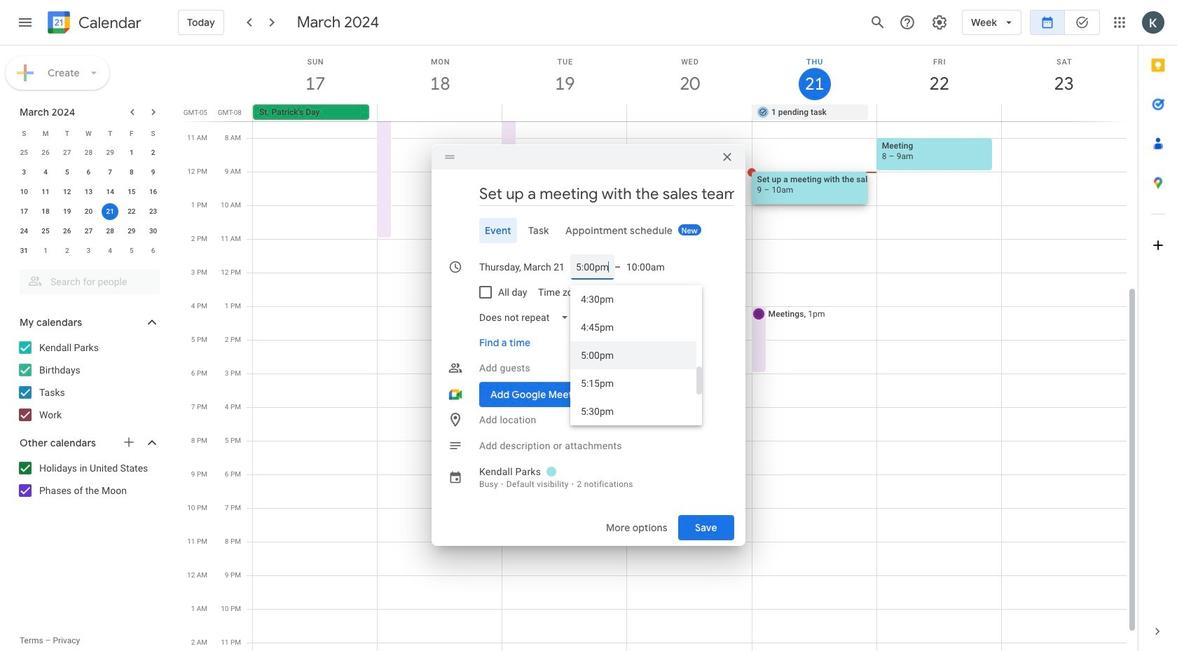 Task type: vqa. For each thing, say whether or not it's contained in the screenshot.
2
no



Task type: describe. For each thing, give the bounding box(es) containing it.
11 element
[[37, 184, 54, 200]]

27 element
[[80, 223, 97, 240]]

9 element
[[145, 164, 162, 181]]

4 element
[[37, 164, 54, 181]]

start time list box
[[571, 285, 702, 425]]

31 element
[[16, 243, 32, 259]]

22 element
[[123, 203, 140, 220]]

heading inside calendar element
[[76, 14, 142, 31]]

2 element
[[145, 144, 162, 161]]

calendar element
[[45, 8, 142, 39]]

february 28 element
[[80, 144, 97, 161]]

5 element
[[59, 164, 76, 181]]

3 element
[[16, 164, 32, 181]]

Search for people text field
[[28, 269, 151, 294]]

april 6 element
[[145, 243, 162, 259]]

february 27 element
[[59, 144, 76, 161]]

1 horizontal spatial tab list
[[1139, 46, 1178, 612]]

6 element
[[80, 164, 97, 181]]

18 element
[[37, 203, 54, 220]]

30 element
[[145, 223, 162, 240]]

13 element
[[80, 184, 97, 200]]

other calendars list
[[3, 457, 174, 502]]

28 element
[[102, 223, 119, 240]]

10 element
[[16, 184, 32, 200]]

29 element
[[123, 223, 140, 240]]

8 element
[[123, 164, 140, 181]]

april 4 element
[[102, 243, 119, 259]]

17 element
[[16, 203, 32, 220]]



Task type: locate. For each thing, give the bounding box(es) containing it.
20 element
[[80, 203, 97, 220]]

add other calendars image
[[122, 435, 136, 449]]

23 element
[[145, 203, 162, 220]]

february 26 element
[[37, 144, 54, 161]]

my calendars list
[[3, 336, 174, 426]]

14 element
[[102, 184, 119, 200]]

0 horizontal spatial tab list
[[443, 218, 735, 243]]

26 element
[[59, 223, 76, 240]]

End time text field
[[627, 254, 665, 280]]

4 option from the top
[[571, 369, 697, 397]]

option
[[571, 285, 697, 313], [571, 313, 697, 341], [571, 341, 697, 369], [571, 369, 697, 397], [571, 397, 697, 425]]

Add title text field
[[479, 184, 735, 205]]

row
[[247, 104, 1138, 121], [13, 123, 164, 143], [13, 143, 164, 163], [13, 163, 164, 182], [13, 182, 164, 202], [13, 202, 164, 221], [13, 221, 164, 241], [13, 241, 164, 261]]

2 option from the top
[[571, 313, 697, 341]]

21, today element
[[102, 203, 119, 220]]

tab list
[[1139, 46, 1178, 612], [443, 218, 735, 243]]

settings menu image
[[932, 14, 948, 31]]

16 element
[[145, 184, 162, 200]]

1 element
[[123, 144, 140, 161]]

None field
[[474, 305, 581, 330]]

march 2024 grid
[[13, 123, 164, 261]]

to element
[[615, 261, 621, 273]]

19 element
[[59, 203, 76, 220]]

april 2 element
[[59, 243, 76, 259]]

february 25 element
[[16, 144, 32, 161]]

heading
[[76, 14, 142, 31]]

24 element
[[16, 223, 32, 240]]

april 5 element
[[123, 243, 140, 259]]

25 element
[[37, 223, 54, 240]]

15 element
[[123, 184, 140, 200]]

3 option from the top
[[571, 341, 697, 369]]

None search field
[[0, 264, 174, 294]]

february 29 element
[[102, 144, 119, 161]]

7 element
[[102, 164, 119, 181]]

april 1 element
[[37, 243, 54, 259]]

1 option from the top
[[571, 285, 697, 313]]

april 3 element
[[80, 243, 97, 259]]

grid
[[179, 46, 1138, 651]]

row group
[[13, 143, 164, 261]]

12 element
[[59, 184, 76, 200]]

cell inside the march 2024 grid
[[99, 202, 121, 221]]

main drawer image
[[17, 14, 34, 31]]

5 option from the top
[[571, 397, 697, 425]]

new element
[[679, 224, 702, 236]]

Start date text field
[[479, 254, 565, 280]]

cell
[[378, 104, 503, 121], [503, 104, 627, 121], [627, 104, 752, 121], [877, 104, 1002, 121], [1002, 104, 1126, 121], [99, 202, 121, 221]]

Start time text field
[[576, 254, 609, 280]]



